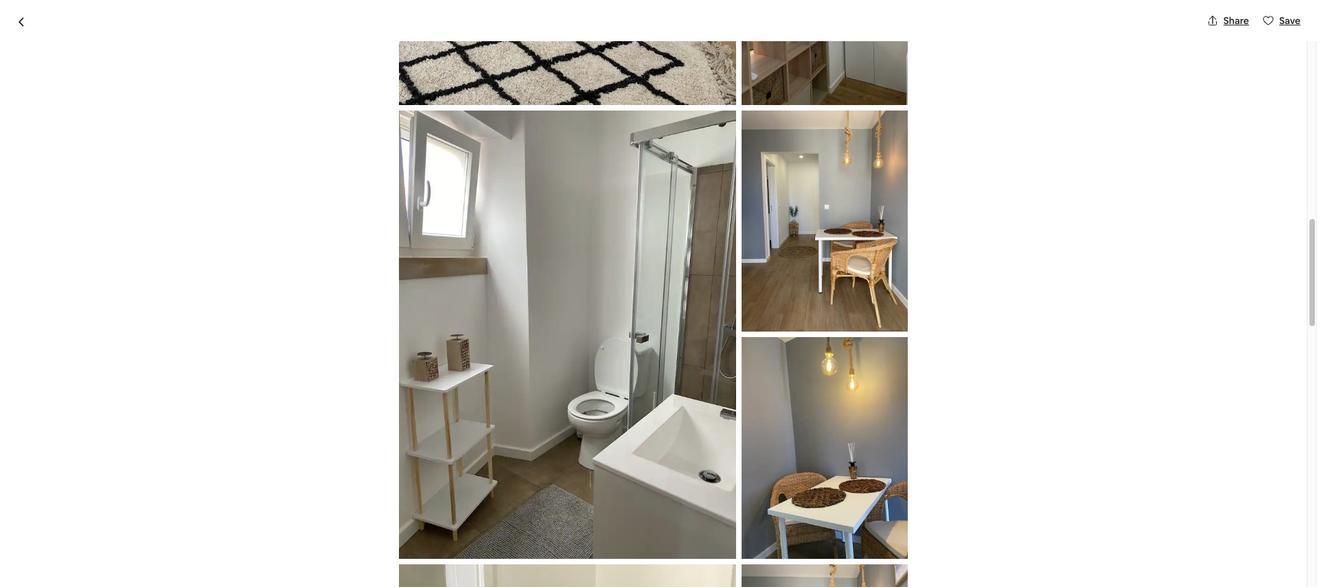 Task type: locate. For each thing, give the bounding box(es) containing it.
lovely
[[269, 70, 323, 93]]

listing image 9 image
[[742, 338, 908, 559], [742, 338, 908, 559]]

$700 aud
[[799, 455, 871, 475]]

in up bed
[[387, 438, 399, 457]]

listing image 11 image
[[742, 565, 908, 587], [742, 565, 908, 587]]

listing image 6 image
[[742, 0, 908, 105], [742, 0, 908, 105]]

in left sítio
[[485, 70, 500, 93]]

1 left bed
[[380, 459, 385, 473]]

da
[[545, 70, 566, 93]]

dialog
[[0, 0, 1317, 587]]

0 horizontal spatial in
[[387, 438, 399, 457]]

1
[[380, 459, 385, 473], [415, 459, 419, 473]]

lovely studio/apartment in sítio da nazaré 2 image 3 image
[[659, 268, 846, 417]]

daniela
[[368, 531, 407, 545]]

nazaré
[[570, 70, 629, 93]]

any
[[619, 21, 637, 34]]

0 vertical spatial in
[[485, 70, 500, 93]]

guests
[[706, 21, 736, 34]]

1 right · on the left
[[415, 459, 419, 473]]

in
[[485, 70, 500, 93], [387, 438, 399, 457]]

2
[[632, 70, 643, 93]]

$700 aud $626 aud total before taxes
[[799, 455, 946, 488]]

1 horizontal spatial 1
[[415, 459, 419, 473]]

save button
[[1258, 9, 1306, 32]]

share button
[[1202, 9, 1255, 32]]

1 vertical spatial in
[[387, 438, 399, 457]]

listing image 7 image
[[399, 110, 737, 559], [399, 110, 737, 559]]

1 1 from the left
[[380, 459, 385, 473]]

hosted
[[313, 531, 351, 545]]

rental
[[313, 438, 353, 457]]

week
[[639, 21, 663, 34]]

0 horizontal spatial 1
[[380, 459, 385, 473]]

None search field
[[533, 11, 775, 44]]

dialog containing share
[[0, 0, 1317, 587]]

bed
[[387, 459, 407, 473]]

listing image 4 image
[[399, 0, 737, 105], [399, 0, 737, 105]]

listing image 8 image
[[742, 110, 908, 332], [742, 110, 908, 332]]

12/17/2023
[[807, 522, 855, 534]]

lovely studio/apartment in sítio da nazaré 2 image 5 image
[[851, 268, 1038, 417]]

12/17/2023 button
[[799, 504, 1020, 543]]

listing image 10 image
[[399, 565, 737, 587], [399, 565, 737, 587]]



Task type: describe. For each thing, give the bounding box(es) containing it.
2 1 from the left
[[415, 459, 419, 473]]

add guests
[[686, 21, 736, 34]]

portugal
[[457, 438, 517, 457]]

any week
[[619, 21, 663, 34]]

entire rental unit in nazaré, portugal 1 bed · 1 bath
[[269, 438, 517, 473]]

lovely studio/apartment in sítio da nazaré 2 image 2 image
[[659, 109, 846, 263]]

add
[[686, 21, 704, 34]]

anywhere button
[[533, 11, 608, 44]]

lovely studio/apartment in sítio da nazaré 2 image 4 image
[[851, 109, 1038, 263]]

1 horizontal spatial in
[[485, 70, 500, 93]]

lovely studio/apartment in sítio da nazaré 2
[[269, 70, 643, 93]]

sítio
[[504, 70, 541, 93]]

any week button
[[607, 11, 675, 44]]

·
[[410, 459, 412, 473]]

nazaré,
[[402, 438, 454, 457]]

lovely studio/apartment in sítio da nazaré 2 image 1 image
[[269, 109, 654, 417]]

unit
[[356, 438, 383, 457]]

add guests button
[[674, 11, 775, 44]]

by
[[353, 531, 366, 545]]

hosted by daniela
[[313, 531, 407, 545]]

total
[[799, 475, 821, 488]]

taxes
[[855, 475, 879, 488]]

$626 aud
[[874, 455, 946, 475]]

save
[[1280, 14, 1301, 27]]

studio/apartment
[[327, 70, 482, 93]]

share
[[1224, 14, 1249, 27]]

anywhere
[[550, 21, 596, 34]]

before
[[823, 475, 853, 488]]

entire
[[269, 438, 310, 457]]

in inside entire rental unit in nazaré, portugal 1 bed · 1 bath
[[387, 438, 399, 457]]

bath
[[422, 459, 445, 473]]

none search field containing anywhere
[[533, 11, 775, 44]]



Task type: vqa. For each thing, say whether or not it's contained in the screenshot.
Add on the top right
yes



